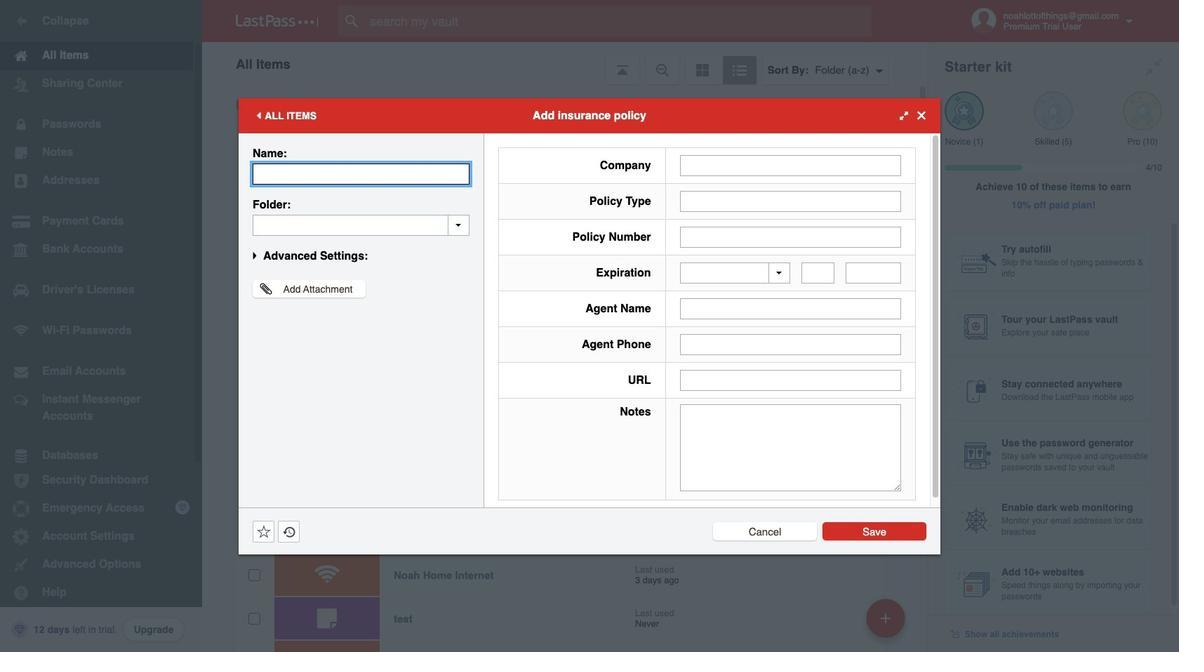Task type: vqa. For each thing, say whether or not it's contained in the screenshot.
New item Navigation
yes



Task type: locate. For each thing, give the bounding box(es) containing it.
dialog
[[239, 98, 941, 554]]

Search search field
[[338, 6, 900, 37]]

None text field
[[253, 215, 470, 236], [802, 263, 835, 284], [680, 404, 902, 492], [253, 215, 470, 236], [802, 263, 835, 284], [680, 404, 902, 492]]

new item image
[[881, 613, 891, 623]]

None text field
[[680, 155, 902, 176], [253, 163, 470, 184], [680, 191, 902, 212], [680, 226, 902, 248], [846, 263, 902, 284], [680, 298, 902, 320], [680, 334, 902, 355], [680, 370, 902, 391], [680, 155, 902, 176], [253, 163, 470, 184], [680, 191, 902, 212], [680, 226, 902, 248], [846, 263, 902, 284], [680, 298, 902, 320], [680, 334, 902, 355], [680, 370, 902, 391]]

search my vault text field
[[338, 6, 900, 37]]

main navigation navigation
[[0, 0, 202, 652]]



Task type: describe. For each thing, give the bounding box(es) containing it.
vault options navigation
[[202, 42, 928, 84]]

new item navigation
[[862, 595, 914, 652]]

lastpass image
[[236, 15, 319, 27]]



